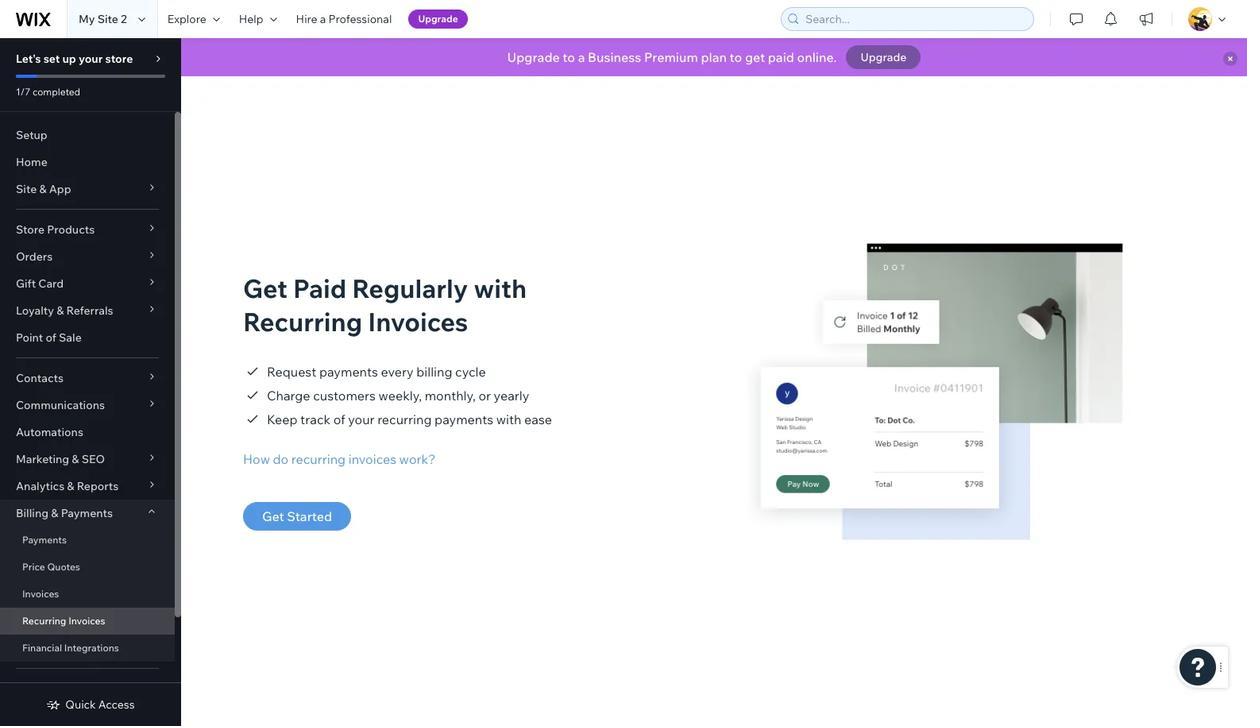 Task type: locate. For each thing, give the bounding box(es) containing it.
1 vertical spatial site
[[16, 182, 37, 196]]

& left reports
[[67, 479, 74, 494]]

& right loyalty
[[57, 304, 64, 318]]

1 horizontal spatial payments
[[435, 412, 494, 428]]

sale
[[59, 331, 82, 345]]

weekly,
[[379, 388, 422, 404]]

Search... field
[[801, 8, 1029, 30]]

recurring
[[243, 306, 363, 338], [22, 615, 66, 627]]

store products
[[16, 223, 95, 237]]

1 vertical spatial of
[[334, 412, 345, 428]]

recurring up financial
[[22, 615, 66, 627]]

or
[[479, 388, 491, 404]]

upgrade button right the professional
[[409, 10, 468, 29]]

loyalty
[[16, 304, 54, 318]]

recurring down paid
[[243, 306, 363, 338]]

2
[[121, 12, 127, 26]]

& left app
[[39, 182, 47, 196]]

payments down monthly,
[[435, 412, 494, 428]]

referrals
[[66, 304, 113, 318]]

get inside button
[[262, 509, 284, 525]]

online.
[[797, 49, 837, 65]]

0 horizontal spatial to
[[563, 49, 575, 65]]

recurring inside "how do recurring invoices work?" link
[[292, 451, 346, 467]]

recurring invoices link
[[0, 608, 175, 635]]

0 horizontal spatial recurring
[[22, 615, 66, 627]]

invoices
[[349, 451, 397, 467]]

1 horizontal spatial recurring
[[243, 306, 363, 338]]

get
[[745, 49, 765, 65]]

quick access button
[[46, 698, 135, 712]]

of right track
[[334, 412, 345, 428]]

invoices down "invoices" link
[[68, 615, 105, 627]]

get
[[243, 273, 288, 304], [262, 509, 284, 525]]

1 horizontal spatial of
[[334, 412, 345, 428]]

0 vertical spatial recurring
[[243, 306, 363, 338]]

upgrade
[[418, 13, 458, 25], [507, 49, 560, 65], [861, 50, 907, 64]]

0 vertical spatial your
[[79, 52, 103, 66]]

customers
[[313, 388, 376, 404]]

& for billing
[[51, 506, 58, 521]]

marketing & seo
[[16, 452, 105, 466]]

1 vertical spatial invoices
[[22, 588, 59, 600]]

your right up
[[79, 52, 103, 66]]

get paid regularly with recurring invoices
[[243, 273, 527, 338]]

site & app
[[16, 182, 71, 196]]

of left sale
[[46, 331, 56, 345]]

payments link
[[0, 527, 175, 554]]

0 horizontal spatial of
[[46, 331, 56, 345]]

1 vertical spatial your
[[348, 412, 375, 428]]

quick access
[[65, 698, 135, 712]]

hire a professional link
[[287, 0, 402, 38]]

payments up price quotes
[[22, 534, 67, 546]]

regularly
[[352, 273, 468, 304]]

a right hire
[[320, 12, 326, 26]]

billing
[[417, 364, 453, 380]]

1 vertical spatial a
[[578, 49, 585, 65]]

upgrade button down the search... field
[[847, 45, 921, 69]]

keep
[[267, 412, 298, 428]]

recurring inside sidebar "element"
[[22, 615, 66, 627]]

1 vertical spatial upgrade button
[[847, 45, 921, 69]]

a left business
[[578, 49, 585, 65]]

1 vertical spatial recurring
[[292, 451, 346, 467]]

price quotes
[[22, 561, 80, 573]]

how do recurring invoices work? link
[[243, 450, 436, 469]]

1 horizontal spatial a
[[578, 49, 585, 65]]

2 horizontal spatial invoices
[[368, 306, 468, 338]]

0 vertical spatial upgrade button
[[409, 10, 468, 29]]

invoices
[[368, 306, 468, 338], [22, 588, 59, 600], [68, 615, 105, 627]]

get inside get paid regularly with recurring invoices
[[243, 273, 288, 304]]

access
[[98, 698, 135, 712]]

& inside dropdown button
[[72, 452, 79, 466]]

1 horizontal spatial invoices
[[68, 615, 105, 627]]

site left 2
[[97, 12, 118, 26]]

1 vertical spatial payments
[[435, 412, 494, 428]]

upgrade button
[[409, 10, 468, 29], [847, 45, 921, 69]]

0 horizontal spatial your
[[79, 52, 103, 66]]

invoices down regularly
[[368, 306, 468, 338]]

analytics & reports button
[[0, 473, 175, 500]]

& right billing
[[51, 506, 58, 521]]

1 vertical spatial with
[[497, 412, 522, 428]]

0 vertical spatial site
[[97, 12, 118, 26]]

1 vertical spatial payments
[[22, 534, 67, 546]]

& left seo
[[72, 452, 79, 466]]

recurring down weekly,
[[378, 412, 432, 428]]

premium
[[644, 49, 698, 65]]

to left business
[[563, 49, 575, 65]]

request
[[267, 364, 317, 380]]

upgrade to a business premium plan to get paid online. alert
[[181, 38, 1248, 76]]

with inside get paid regularly with recurring invoices
[[474, 273, 527, 304]]

help
[[239, 12, 264, 26]]

1 horizontal spatial upgrade button
[[847, 45, 921, 69]]

monthly,
[[425, 388, 476, 404]]

1 horizontal spatial recurring
[[378, 412, 432, 428]]

0 horizontal spatial a
[[320, 12, 326, 26]]

orders button
[[0, 243, 175, 270]]

0 horizontal spatial invoices
[[22, 588, 59, 600]]

site down home
[[16, 182, 37, 196]]

of
[[46, 331, 56, 345], [334, 412, 345, 428]]

get started
[[262, 509, 332, 525]]

your down customers
[[348, 412, 375, 428]]

recurring right do
[[292, 451, 346, 467]]

business
[[588, 49, 642, 65]]

billing
[[16, 506, 49, 521]]

0 vertical spatial invoices
[[368, 306, 468, 338]]

started
[[287, 509, 332, 525]]

my site 2
[[79, 12, 127, 26]]

&
[[39, 182, 47, 196], [57, 304, 64, 318], [72, 452, 79, 466], [67, 479, 74, 494], [51, 506, 58, 521]]

to
[[563, 49, 575, 65], [730, 49, 742, 65]]

& for loyalty
[[57, 304, 64, 318]]

point
[[16, 331, 43, 345]]

get for get started
[[262, 509, 284, 525]]

invoices down the price
[[22, 588, 59, 600]]

1 horizontal spatial your
[[348, 412, 375, 428]]

every
[[381, 364, 414, 380]]

1 vertical spatial recurring
[[22, 615, 66, 627]]

hire
[[296, 12, 318, 26]]

1 horizontal spatial to
[[730, 49, 742, 65]]

with
[[474, 273, 527, 304], [497, 412, 522, 428]]

track
[[300, 412, 331, 428]]

1 vertical spatial get
[[262, 509, 284, 525]]

analytics & reports
[[16, 479, 119, 494]]

payments
[[61, 506, 113, 521], [22, 534, 67, 546]]

0 vertical spatial with
[[474, 273, 527, 304]]

payments up customers
[[319, 364, 378, 380]]

0 horizontal spatial payments
[[319, 364, 378, 380]]

price
[[22, 561, 45, 573]]

do
[[273, 451, 289, 467]]

site & app button
[[0, 176, 175, 203]]

0 vertical spatial of
[[46, 331, 56, 345]]

work?
[[399, 451, 436, 467]]

recurring
[[378, 412, 432, 428], [292, 451, 346, 467]]

0 vertical spatial recurring
[[378, 412, 432, 428]]

point of sale link
[[0, 324, 175, 351]]

0 vertical spatial payments
[[61, 506, 113, 521]]

get started button
[[243, 502, 351, 531]]

get left paid
[[243, 273, 288, 304]]

plan
[[701, 49, 727, 65]]

explore
[[168, 12, 206, 26]]

gift card button
[[0, 270, 175, 297]]

to left get in the right of the page
[[730, 49, 742, 65]]

0 horizontal spatial recurring
[[292, 451, 346, 467]]

payments down the analytics & reports popup button
[[61, 506, 113, 521]]

get left started
[[262, 509, 284, 525]]

0 horizontal spatial site
[[16, 182, 37, 196]]

0 vertical spatial get
[[243, 273, 288, 304]]



Task type: describe. For each thing, give the bounding box(es) containing it.
yearly
[[494, 388, 530, 404]]

quick
[[65, 698, 96, 712]]

2 horizontal spatial upgrade
[[861, 50, 907, 64]]

completed
[[33, 86, 80, 98]]

sales
[[16, 682, 44, 696]]

recurring inside get paid regularly with recurring invoices
[[243, 306, 363, 338]]

set
[[43, 52, 60, 66]]

a inside alert
[[578, 49, 585, 65]]

sales channels button
[[0, 675, 175, 703]]

invoices link
[[0, 581, 175, 608]]

point of sale
[[16, 331, 82, 345]]

request payments every billing cycle charge customers weekly, monthly, or yearly keep track of your recurring payments with ease
[[267, 364, 552, 428]]

of inside point of sale link
[[46, 331, 56, 345]]

marketing & seo button
[[0, 446, 175, 473]]

my
[[79, 12, 95, 26]]

& for marketing
[[72, 452, 79, 466]]

financial integrations link
[[0, 635, 175, 662]]

how
[[243, 451, 270, 467]]

analytics
[[16, 479, 65, 494]]

sidebar element
[[0, 38, 181, 726]]

0 vertical spatial payments
[[319, 364, 378, 380]]

hire a professional
[[296, 12, 392, 26]]

invoices inside get paid regularly with recurring invoices
[[368, 306, 468, 338]]

0 vertical spatial a
[[320, 12, 326, 26]]

marketing
[[16, 452, 69, 466]]

upgrade to a business premium plan to get paid online.
[[507, 49, 837, 65]]

1 to from the left
[[563, 49, 575, 65]]

financial integrations
[[22, 642, 119, 654]]

home link
[[0, 149, 175, 176]]

1/7 completed
[[16, 86, 80, 98]]

1 horizontal spatial site
[[97, 12, 118, 26]]

integrations
[[64, 642, 119, 654]]

0 horizontal spatial upgrade
[[418, 13, 458, 25]]

store
[[16, 223, 45, 237]]

payments inside dropdown button
[[61, 506, 113, 521]]

1/7
[[16, 86, 30, 98]]

up
[[62, 52, 76, 66]]

quotes
[[47, 561, 80, 573]]

0 horizontal spatial upgrade button
[[409, 10, 468, 29]]

billing & payments
[[16, 506, 113, 521]]

2 to from the left
[[730, 49, 742, 65]]

recurring inside request payments every billing cycle charge customers weekly, monthly, or yearly keep track of your recurring payments with ease
[[378, 412, 432, 428]]

card
[[38, 277, 64, 291]]

your inside request payments every billing cycle charge customers weekly, monthly, or yearly keep track of your recurring payments with ease
[[348, 412, 375, 428]]

& for analytics
[[67, 479, 74, 494]]

store products button
[[0, 216, 175, 243]]

gift card
[[16, 277, 64, 291]]

products
[[47, 223, 95, 237]]

automations
[[16, 425, 83, 439]]

price quotes link
[[0, 554, 175, 581]]

your inside sidebar "element"
[[79, 52, 103, 66]]

2 vertical spatial invoices
[[68, 615, 105, 627]]

professional
[[329, 12, 392, 26]]

gift
[[16, 277, 36, 291]]

reports
[[77, 479, 119, 494]]

how do recurring invoices work?
[[243, 451, 436, 467]]

channels
[[47, 682, 96, 696]]

with inside request payments every billing cycle charge customers weekly, monthly, or yearly keep track of your recurring payments with ease
[[497, 412, 522, 428]]

recurring invoices
[[22, 615, 105, 627]]

seo
[[82, 452, 105, 466]]

billing & payments button
[[0, 500, 175, 527]]

of inside request payments every billing cycle charge customers weekly, monthly, or yearly keep track of your recurring payments with ease
[[334, 412, 345, 428]]

cycle
[[455, 364, 486, 380]]

paid
[[293, 273, 347, 304]]

communications
[[16, 398, 105, 412]]

let's set up your store
[[16, 52, 133, 66]]

store
[[105, 52, 133, 66]]

setup link
[[0, 122, 175, 149]]

paid
[[768, 49, 795, 65]]

upgrade button inside alert
[[847, 45, 921, 69]]

setup
[[16, 128, 47, 142]]

app
[[49, 182, 71, 196]]

automations link
[[0, 419, 175, 446]]

loyalty & referrals
[[16, 304, 113, 318]]

get for get paid regularly with recurring invoices
[[243, 273, 288, 304]]

contacts
[[16, 371, 64, 385]]

orders
[[16, 250, 53, 264]]

site inside popup button
[[16, 182, 37, 196]]

& for site
[[39, 182, 47, 196]]

ease
[[525, 412, 552, 428]]

home
[[16, 155, 48, 169]]

sales channels
[[16, 682, 96, 696]]

contacts button
[[0, 365, 175, 392]]

let's
[[16, 52, 41, 66]]

financial
[[22, 642, 62, 654]]

1 horizontal spatial upgrade
[[507, 49, 560, 65]]

loyalty & referrals button
[[0, 297, 175, 324]]



Task type: vqa. For each thing, say whether or not it's contained in the screenshot.
the top a
yes



